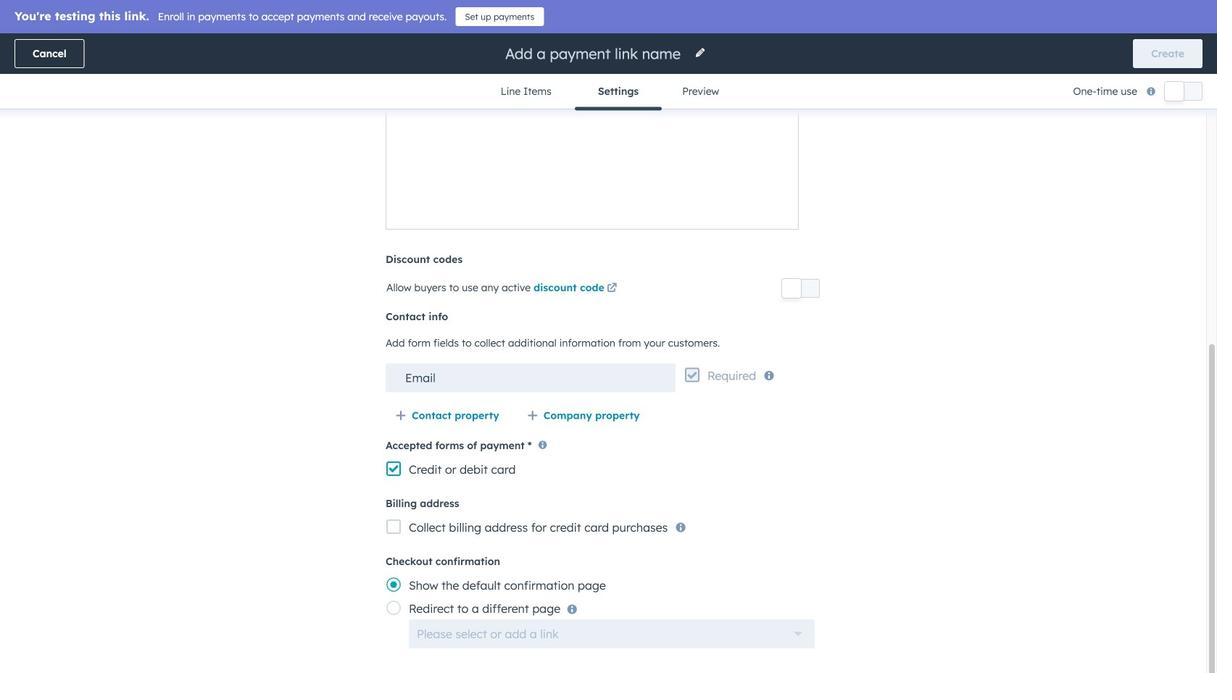 Task type: describe. For each thing, give the bounding box(es) containing it.
5 column header from the left
[[813, 183, 995, 215]]

page section element
[[0, 33, 1218, 111]]

1 link opens in a new window image from the top
[[607, 280, 617, 298]]

3 column header from the left
[[487, 183, 632, 215]]

pagination navigation
[[492, 286, 624, 305]]

2 column header from the left
[[227, 183, 342, 215]]

navigation inside page section element
[[478, 74, 740, 111]]

Add a payment link name field
[[504, 44, 686, 63]]

press to sort. image
[[792, 193, 798, 203]]



Task type: locate. For each thing, give the bounding box(es) containing it.
None text field
[[386, 364, 676, 393]]

7 column header from the left
[[1067, 183, 1182, 215]]

6 column header from the left
[[995, 183, 1067, 215]]

2 link opens in a new window image from the top
[[607, 284, 617, 294]]

Search search field
[[35, 139, 325, 168]]

link opens in a new window image
[[607, 280, 617, 298], [607, 284, 617, 294]]

press to sort. element
[[792, 193, 798, 205]]

1 column header from the left
[[36, 183, 227, 215]]

dialog
[[0, 0, 1218, 674]]

navigation
[[478, 74, 740, 111]]

4 column header from the left
[[632, 183, 705, 215]]

column header
[[36, 183, 227, 215], [227, 183, 342, 215], [487, 183, 632, 215], [632, 183, 705, 215], [813, 183, 995, 215], [995, 183, 1067, 215], [1067, 183, 1182, 215]]



Task type: vqa. For each thing, say whether or not it's contained in the screenshot.
the middle 'Press to sort.' element
no



